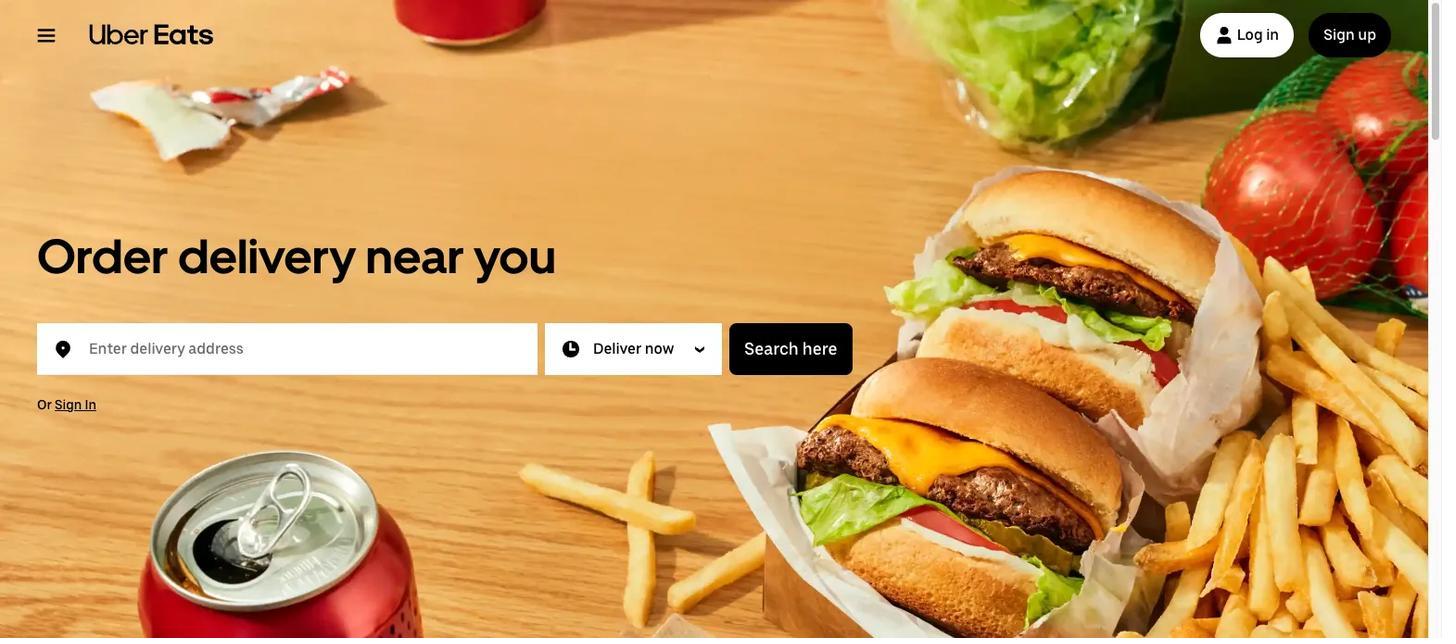 Task type: describe. For each thing, give the bounding box(es) containing it.
near
[[366, 227, 464, 285]]

log in link
[[1200, 13, 1294, 57]]

when image
[[560, 338, 582, 360]]

up
[[1359, 26, 1377, 44]]

deliver now button
[[545, 323, 722, 375]]

1 vertical spatial sign
[[55, 397, 82, 412]]

order
[[37, 227, 168, 285]]

you
[[474, 227, 556, 285]]

in
[[85, 397, 96, 412]]

Enter delivery address text field
[[89, 331, 515, 368]]

sign up link
[[1309, 13, 1392, 57]]

log in
[[1237, 26, 1280, 44]]

deliver
[[593, 340, 642, 357]]

search here
[[745, 339, 838, 358]]

sign in link
[[55, 397, 96, 412]]

search here button
[[730, 323, 853, 375]]

in
[[1267, 26, 1280, 44]]



Task type: locate. For each thing, give the bounding box(es) containing it.
or
[[37, 397, 52, 412]]

sign left in
[[55, 397, 82, 412]]

log
[[1237, 26, 1263, 44]]

uber eats home image
[[89, 24, 213, 46]]

or sign in
[[37, 397, 96, 412]]

sign
[[1324, 26, 1355, 44], [55, 397, 82, 412]]

0 horizontal spatial sign
[[55, 397, 82, 412]]

search
[[745, 339, 799, 358]]

order delivery near you
[[37, 227, 556, 285]]

main navigation menu image
[[37, 26, 56, 45]]

sign left up
[[1324, 26, 1355, 44]]

now
[[645, 340, 674, 357]]

sign up
[[1324, 26, 1377, 44]]

delivery
[[178, 227, 356, 285]]

here
[[803, 339, 838, 358]]

deliver now
[[593, 340, 674, 357]]

1 horizontal spatial sign
[[1324, 26, 1355, 44]]

0 vertical spatial sign
[[1324, 26, 1355, 44]]



Task type: vqa. For each thing, say whether or not it's contained in the screenshot.
search
yes



